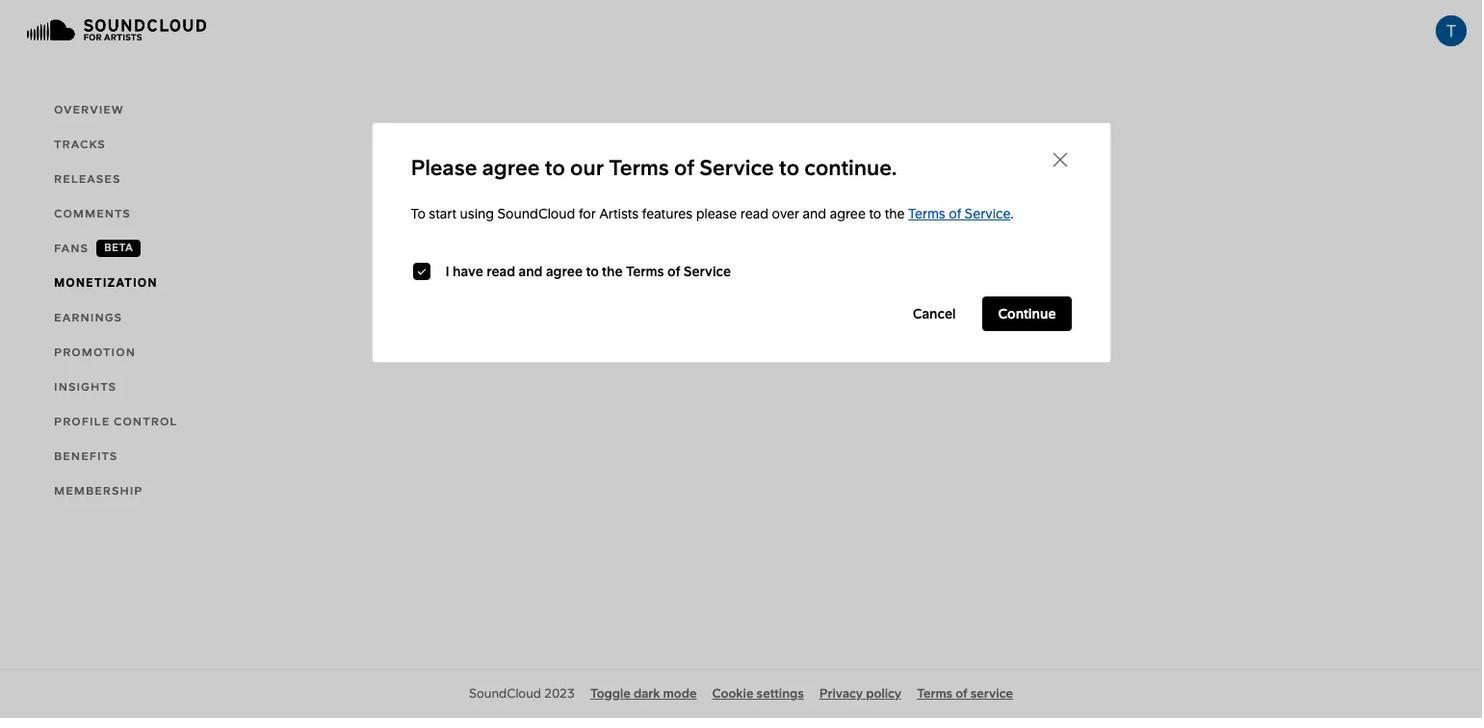 Task type: describe. For each thing, give the bounding box(es) containing it.
soundcloud 2023
[[469, 687, 575, 701]]

terms up artists
[[609, 155, 669, 180]]

continue.
[[804, 155, 897, 180]]

i have read and agree to the terms of service
[[445, 263, 731, 279]]

close image
[[1048, 148, 1071, 171]]

continue button
[[983, 296, 1071, 331]]

to
[[411, 206, 426, 221]]

terms right policy
[[917, 687, 952, 701]]

cookie settings button
[[712, 686, 804, 703]]

1 vertical spatial the
[[602, 263, 623, 279]]

0 vertical spatial soundcloud
[[497, 206, 575, 221]]

1 horizontal spatial read
[[740, 206, 769, 221]]

toggle dark mode button
[[590, 686, 697, 703]]

terms of service link
[[917, 686, 1013, 703]]

0 vertical spatial and
[[803, 206, 826, 221]]

2 vertical spatial service
[[683, 263, 731, 279]]

cancel button
[[897, 296, 971, 331]]

terms of service link
[[908, 206, 1011, 221]]

1 horizontal spatial the
[[885, 206, 905, 221]]

features
[[642, 206, 693, 221]]

dark
[[634, 687, 660, 701]]

please
[[696, 206, 737, 221]]

2 vertical spatial agree
[[546, 263, 583, 279]]

cancel
[[913, 306, 956, 321]]

0 vertical spatial service
[[699, 155, 774, 180]]

2023
[[544, 687, 575, 701]]

toggle dark mode
[[590, 687, 697, 701]]

0 horizontal spatial agree
[[482, 155, 540, 180]]

start
[[429, 206, 456, 221]]

please agree to our terms of service to continue.
[[411, 155, 897, 180]]

terms of service
[[917, 687, 1013, 701]]

have
[[453, 263, 483, 279]]

to start using soundcloud for artists features please read over and agree to the terms of service .
[[411, 206, 1014, 221]]



Task type: vqa. For each thing, say whether or not it's contained in the screenshot.
the right Agree
yes



Task type: locate. For each thing, give the bounding box(es) containing it.
0 vertical spatial agree
[[482, 155, 540, 180]]

privacy
[[819, 687, 863, 701]]

artists
[[599, 206, 639, 221]]

i
[[445, 263, 450, 279]]

of
[[674, 155, 695, 180], [949, 206, 961, 221], [667, 263, 680, 279], [955, 687, 968, 701]]

service
[[699, 155, 774, 180], [965, 206, 1011, 221], [683, 263, 731, 279]]

0 vertical spatial the
[[885, 206, 905, 221]]

to down "for"
[[586, 263, 599, 279]]

terms
[[609, 155, 669, 180], [908, 206, 945, 221], [626, 263, 664, 279], [917, 687, 952, 701]]

to left our
[[545, 155, 565, 180]]

agree down continue.
[[830, 206, 866, 221]]

soundcloud left 2023
[[469, 687, 541, 701]]

agree
[[482, 155, 540, 180], [830, 206, 866, 221], [546, 263, 583, 279]]

read
[[740, 206, 769, 221], [486, 263, 515, 279]]

using
[[460, 206, 494, 221]]

2 horizontal spatial agree
[[830, 206, 866, 221]]

privacy policy
[[819, 687, 902, 701]]

for
[[579, 206, 596, 221]]

to up over
[[779, 155, 799, 180]]

.
[[1011, 206, 1014, 221]]

to
[[545, 155, 565, 180], [779, 155, 799, 180], [869, 206, 881, 221], [586, 263, 599, 279]]

soundcloud left "for"
[[497, 206, 575, 221]]

1 vertical spatial soundcloud
[[469, 687, 541, 701]]

agree down "for"
[[546, 263, 583, 279]]

0 horizontal spatial the
[[602, 263, 623, 279]]

0 horizontal spatial read
[[486, 263, 515, 279]]

service
[[971, 687, 1013, 701]]

privacy policy link
[[819, 686, 902, 703]]

mode
[[663, 687, 697, 701]]

1 horizontal spatial agree
[[546, 263, 583, 279]]

0 vertical spatial read
[[740, 206, 769, 221]]

read right have
[[486, 263, 515, 279]]

0 horizontal spatial and
[[519, 263, 543, 279]]

of left .
[[949, 206, 961, 221]]

the
[[885, 206, 905, 221], [602, 263, 623, 279]]

agree up using
[[482, 155, 540, 180]]

terms left .
[[908, 206, 945, 221]]

soundcloud
[[497, 206, 575, 221], [469, 687, 541, 701]]

1 horizontal spatial and
[[803, 206, 826, 221]]

1 vertical spatial service
[[965, 206, 1011, 221]]

over
[[772, 206, 799, 221]]

cookie
[[712, 687, 754, 701]]

of down the features
[[667, 263, 680, 279]]

toggle
[[590, 687, 631, 701]]

the down continue.
[[885, 206, 905, 221]]

1 vertical spatial agree
[[830, 206, 866, 221]]

cookie settings
[[712, 687, 804, 701]]

of left service on the bottom right of page
[[955, 687, 968, 701]]

to down continue.
[[869, 206, 881, 221]]

the down artists
[[602, 263, 623, 279]]

and right have
[[519, 263, 543, 279]]

read left over
[[740, 206, 769, 221]]

settings
[[757, 687, 804, 701]]

and right over
[[803, 206, 826, 221]]

1 vertical spatial and
[[519, 263, 543, 279]]

terms down the features
[[626, 263, 664, 279]]

our
[[570, 155, 604, 180]]

continue
[[998, 306, 1056, 321]]

policy
[[866, 687, 902, 701]]

please
[[411, 155, 477, 180]]

and
[[803, 206, 826, 221], [519, 263, 543, 279]]

of up the features
[[674, 155, 695, 180]]

1 vertical spatial read
[[486, 263, 515, 279]]



